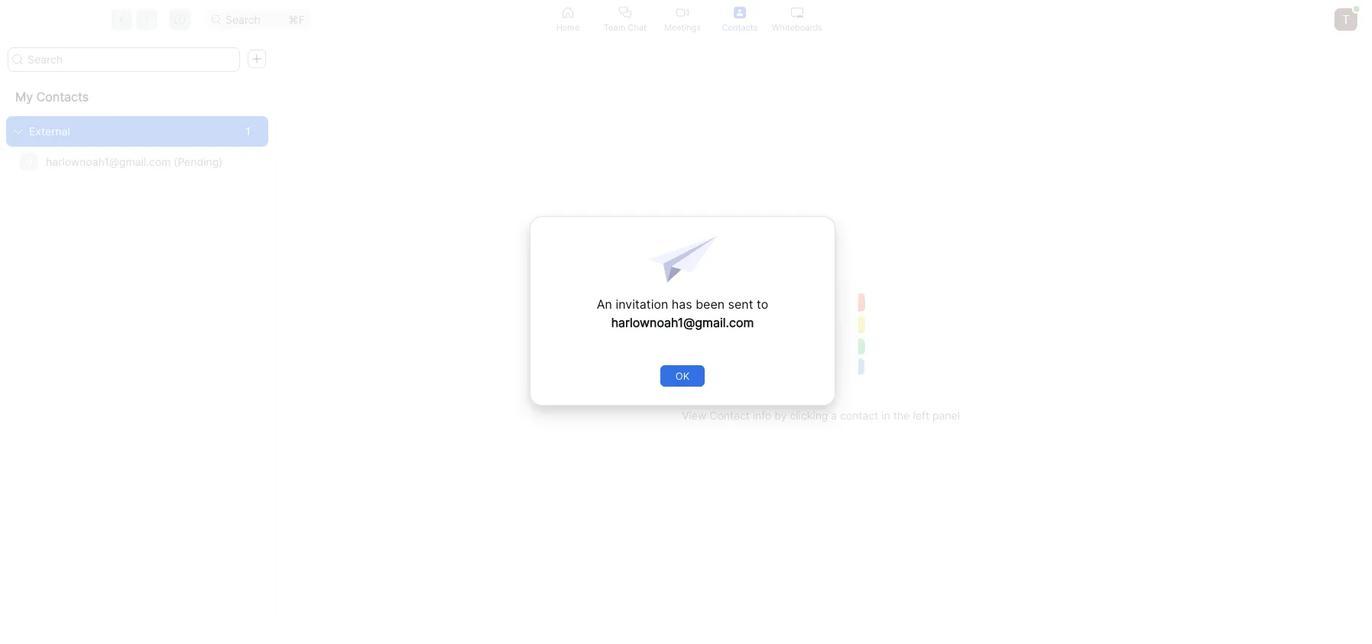 Task type: vqa. For each thing, say whether or not it's contained in the screenshot.
External
yes



Task type: locate. For each thing, give the bounding box(es) containing it.
my
[[15, 89, 33, 104]]

h
[[26, 156, 32, 167]]

panel
[[933, 409, 961, 422]]

0 horizontal spatial contacts
[[36, 89, 89, 104]]

my contacts
[[15, 89, 89, 104]]

contacts down profile contact icon
[[722, 22, 758, 32]]

Search text field
[[8, 47, 240, 72]]

online image
[[1354, 6, 1360, 12], [1354, 6, 1360, 12]]

whiteboards button
[[769, 0, 826, 39]]

0 vertical spatial contacts
[[722, 22, 758, 32]]

ok button
[[661, 366, 705, 387]]

chevron down image
[[14, 127, 23, 136], [14, 127, 23, 136]]

magnifier image
[[212, 15, 221, 24], [212, 15, 221, 24], [12, 54, 23, 65], [12, 54, 23, 65]]

1 vertical spatial harlownoah1@gmail.com
[[612, 315, 754, 330]]

0 vertical spatial harlownoah1@gmail.com
[[46, 156, 171, 169]]

contact
[[710, 409, 750, 422]]

tab list
[[540, 0, 826, 39]]

profile contact image
[[734, 7, 746, 19]]

1 vertical spatial contacts
[[36, 89, 89, 104]]

sent
[[729, 297, 754, 312]]

my contacts heading
[[0, 78, 275, 116]]

invitation
[[616, 297, 669, 312]]

0 horizontal spatial harlownoah1@gmail.com
[[46, 156, 171, 169]]

view contact info by clicking a contact in the left panel
[[682, 409, 961, 422]]

contacts up external
[[36, 89, 89, 104]]

info
[[753, 409, 772, 422]]

a
[[832, 409, 838, 422]]

avatar image
[[1335, 8, 1358, 31]]

the
[[894, 409, 910, 422]]

search
[[226, 13, 261, 26]]

harlownoah1@gmail.com inside an invitation has been sent to harlownoah1@gmail.com
[[612, 315, 754, 330]]

contacts inside contacts button
[[722, 22, 758, 32]]

(pending)
[[174, 156, 223, 169]]

harlownoah1@gmail.com down "has"
[[612, 315, 754, 330]]

profile contact image
[[734, 7, 746, 19]]

1 horizontal spatial harlownoah1@gmail.com
[[612, 315, 754, 330]]

my contacts grouping, external, 1 items enclose, level 2, 1 of 1, tree item
[[6, 116, 268, 147]]

contacts
[[722, 22, 758, 32], [36, 89, 89, 104]]

contacts tab panel
[[0, 40, 1366, 623]]

1 horizontal spatial contacts
[[722, 22, 758, 32]]

by
[[775, 409, 787, 422]]

team chat
[[604, 22, 647, 32]]

left
[[913, 409, 930, 422]]

an
[[597, 297, 613, 312]]

harlownoah1@gmail.com down my contacts grouping, external, 1 items enclose, level 2, 1 of 1, tree item
[[46, 156, 171, 169]]

harlownoah1@gmail.com inside my contacts tree
[[46, 156, 171, 169]]

whiteboard small image
[[792, 7, 804, 19], [792, 7, 804, 19]]

home small image
[[562, 7, 574, 19]]

home
[[557, 22, 580, 32]]

harlownoah1@gmail.com
[[46, 156, 171, 169], [612, 315, 754, 330]]

been
[[696, 297, 725, 312]]

1
[[246, 125, 251, 138]]



Task type: describe. For each thing, give the bounding box(es) containing it.
external
[[29, 125, 70, 138]]

contacts inside my contacts heading
[[36, 89, 89, 104]]

contacts button
[[712, 0, 769, 39]]

ok
[[676, 370, 690, 382]]

video on image
[[677, 7, 689, 19]]

an invitation has been sent to harlownoah1@gmail.com
[[597, 297, 769, 330]]

to
[[757, 297, 769, 312]]

meetings button
[[654, 0, 712, 39]]

in
[[882, 409, 891, 422]]

chat
[[628, 22, 647, 32]]

⌘f
[[288, 13, 305, 26]]

team chat button
[[597, 0, 654, 39]]

view
[[682, 409, 707, 422]]

my contacts tree
[[0, 78, 275, 177]]

meetings
[[665, 22, 701, 32]]

harlownoah1@gmail.com (pending)
[[46, 156, 223, 169]]

home small image
[[562, 7, 574, 19]]

team
[[604, 22, 626, 32]]

clicking
[[790, 409, 829, 422]]

home button
[[540, 0, 597, 39]]

tab list containing home
[[540, 0, 826, 39]]

video on image
[[677, 7, 689, 19]]

team chat image
[[619, 7, 632, 19]]

contact
[[841, 409, 879, 422]]

whiteboards
[[772, 22, 823, 32]]

team chat image
[[619, 7, 632, 19]]

has
[[672, 297, 693, 312]]



